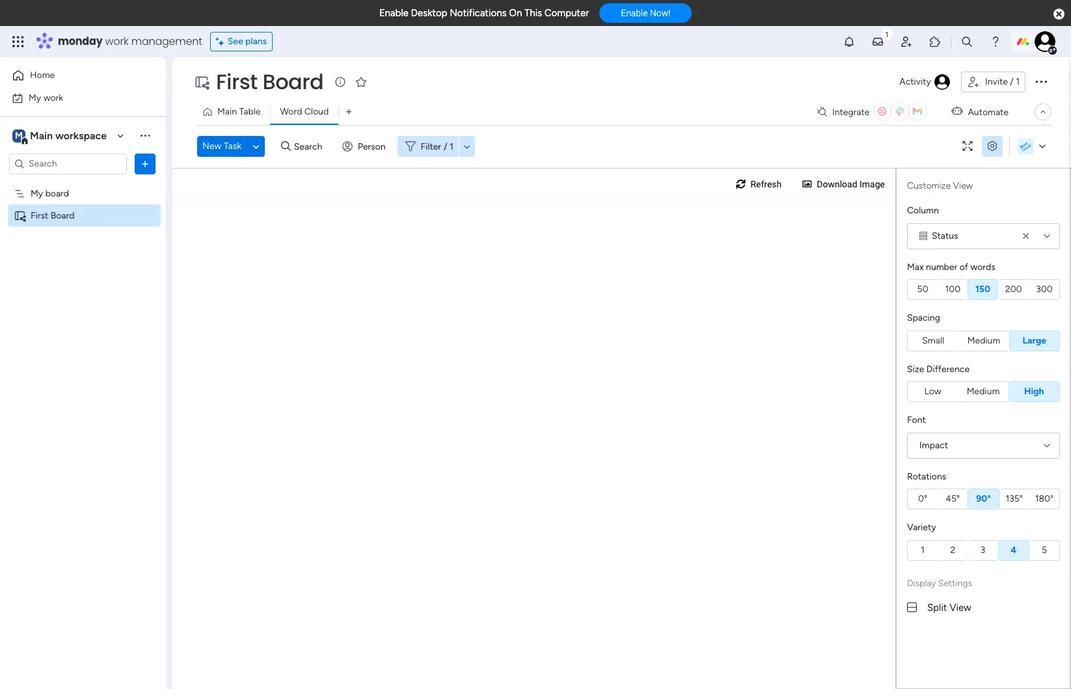 Task type: describe. For each thing, give the bounding box(es) containing it.
main workspace
[[30, 129, 107, 142]]

customize view
[[907, 180, 973, 191]]

small
[[922, 335, 944, 346]]

new
[[202, 141, 221, 152]]

300
[[1036, 284, 1053, 295]]

enable desktop notifications on this computer
[[379, 7, 589, 19]]

100
[[945, 284, 961, 295]]

4 button
[[998, 540, 1029, 561]]

0 vertical spatial board
[[263, 67, 324, 96]]

work for my
[[43, 92, 63, 103]]

dapulse close image
[[1054, 8, 1065, 21]]

apps image
[[929, 35, 942, 48]]

0 vertical spatial first board
[[216, 67, 324, 96]]

monday work management
[[58, 34, 202, 49]]

words
[[971, 261, 996, 272]]

table
[[239, 106, 261, 117]]

0° button
[[907, 489, 938, 510]]

split view
[[927, 602, 971, 613]]

add to favorites image
[[355, 75, 368, 88]]

new task
[[202, 141, 241, 152]]

variety
[[907, 522, 936, 533]]

my work
[[29, 92, 63, 103]]

filter
[[421, 141, 441, 152]]

300 button
[[1029, 279, 1060, 300]]

v2 split view image
[[907, 600, 917, 615]]

help image
[[989, 35, 1002, 48]]

0°
[[918, 493, 927, 504]]

5 button
[[1029, 540, 1060, 561]]

high button
[[1008, 381, 1060, 402]]

of
[[960, 261, 968, 272]]

angle down image
[[253, 142, 259, 151]]

notifications
[[450, 7, 507, 19]]

settings
[[938, 578, 972, 589]]

medium button for spacing
[[959, 330, 1009, 351]]

computer
[[545, 7, 589, 19]]

low button
[[907, 381, 958, 402]]

new task button
[[197, 136, 247, 157]]

filter / 1
[[421, 141, 453, 152]]

display
[[907, 578, 936, 589]]

select product image
[[12, 35, 25, 48]]

column
[[907, 205, 939, 216]]

see plans
[[228, 36, 267, 47]]

size difference
[[907, 363, 970, 375]]

cloud
[[304, 106, 329, 117]]

notifications image
[[843, 35, 856, 48]]

view for split view
[[950, 602, 971, 613]]

1 vertical spatial first
[[31, 210, 48, 221]]

1 image
[[881, 27, 893, 41]]

word cloud button
[[270, 102, 338, 122]]

difference
[[927, 363, 970, 375]]

m
[[15, 130, 23, 141]]

on
[[509, 7, 522, 19]]

200
[[1005, 284, 1022, 295]]

customize
[[907, 180, 951, 191]]

medium for spacing
[[967, 335, 1000, 346]]

100 button
[[938, 279, 968, 300]]

integrate
[[832, 106, 870, 117]]

small button
[[907, 330, 959, 351]]

45° button
[[938, 489, 968, 510]]

max
[[907, 261, 924, 272]]

board
[[45, 188, 69, 199]]

display settings
[[907, 578, 972, 589]]

monday
[[58, 34, 103, 49]]

view for customize view
[[953, 180, 973, 191]]

invite members image
[[900, 35, 913, 48]]

2
[[950, 544, 955, 555]]

home button
[[8, 65, 140, 86]]

max number of words
[[907, 261, 996, 272]]

show board description image
[[333, 75, 348, 89]]

rotations
[[907, 471, 946, 482]]

main for main workspace
[[30, 129, 53, 142]]

main table
[[217, 106, 261, 117]]

v2 status outline image
[[920, 231, 927, 240]]

invite / 1 button
[[961, 72, 1026, 92]]

50
[[917, 284, 928, 295]]

135°
[[1006, 493, 1023, 504]]

shareable board image
[[14, 209, 26, 222]]

my work button
[[8, 88, 140, 108]]

large button
[[1009, 330, 1060, 351]]

45°
[[946, 493, 960, 504]]

person
[[358, 141, 386, 152]]

50 button
[[907, 279, 938, 300]]

1 vertical spatial board
[[51, 210, 75, 221]]

200 button
[[998, 279, 1029, 300]]



Task type: locate. For each thing, give the bounding box(es) containing it.
1 vertical spatial /
[[444, 141, 447, 152]]

work down home
[[43, 92, 63, 103]]

First Board field
[[213, 67, 327, 96]]

3 button
[[968, 540, 998, 561]]

search everything image
[[961, 35, 974, 48]]

activity
[[900, 76, 931, 87]]

board
[[263, 67, 324, 96], [51, 210, 75, 221]]

0 horizontal spatial work
[[43, 92, 63, 103]]

1 button
[[907, 540, 938, 561]]

enable for enable desktop notifications on this computer
[[379, 7, 409, 19]]

board up 'word'
[[263, 67, 324, 96]]

5
[[1042, 544, 1047, 555]]

collapse board header image
[[1038, 107, 1048, 117]]

number
[[926, 261, 957, 272]]

first board
[[216, 67, 324, 96], [31, 210, 75, 221]]

arrow down image
[[459, 139, 475, 154]]

0 horizontal spatial 1
[[450, 141, 453, 152]]

medium
[[967, 335, 1000, 346], [967, 386, 1000, 397]]

/
[[1010, 76, 1014, 87], [444, 141, 447, 152]]

1 for filter / 1
[[450, 141, 453, 152]]

1 vertical spatial 1
[[450, 141, 453, 152]]

1 horizontal spatial first
[[216, 67, 258, 96]]

Search field
[[291, 137, 330, 156]]

automate
[[968, 106, 1009, 117]]

options image down workspace options image
[[139, 157, 152, 170]]

0 horizontal spatial first
[[31, 210, 48, 221]]

Search in workspace field
[[27, 156, 109, 171]]

1 vertical spatial options image
[[139, 157, 152, 170]]

add view image
[[346, 107, 352, 117]]

1 right invite
[[1016, 76, 1020, 87]]

workspace
[[55, 129, 107, 142]]

plans
[[245, 36, 267, 47]]

large
[[1023, 335, 1046, 346]]

0 vertical spatial /
[[1010, 76, 1014, 87]]

main
[[217, 106, 237, 117], [30, 129, 53, 142]]

150
[[975, 284, 990, 295]]

1 horizontal spatial /
[[1010, 76, 1014, 87]]

split
[[927, 602, 947, 613]]

150 button
[[968, 279, 998, 300]]

1 down variety
[[921, 544, 925, 555]]

word
[[280, 106, 302, 117]]

work inside button
[[43, 92, 63, 103]]

view
[[953, 180, 973, 191], [950, 602, 971, 613]]

jacob simon image
[[1035, 31, 1056, 52]]

180° button
[[1029, 489, 1060, 510]]

2 horizontal spatial 1
[[1016, 76, 1020, 87]]

activity button
[[894, 72, 956, 92]]

my down home
[[29, 92, 41, 103]]

0 horizontal spatial /
[[444, 141, 447, 152]]

medium button
[[959, 330, 1009, 351], [958, 381, 1008, 402]]

180°
[[1035, 493, 1054, 504]]

1 horizontal spatial board
[[263, 67, 324, 96]]

90° button
[[968, 489, 999, 510]]

medium up difference
[[967, 335, 1000, 346]]

medium button down difference
[[958, 381, 1008, 402]]

1 vertical spatial medium button
[[958, 381, 1008, 402]]

main table button
[[197, 102, 270, 122]]

first board down the "my board"
[[31, 210, 75, 221]]

0 vertical spatial options image
[[1033, 73, 1049, 89]]

/ for filter
[[444, 141, 447, 152]]

0 vertical spatial work
[[105, 34, 129, 49]]

1 vertical spatial work
[[43, 92, 63, 103]]

home
[[30, 70, 55, 81]]

1 horizontal spatial first board
[[216, 67, 324, 96]]

2 vertical spatial 1
[[921, 544, 925, 555]]

enable for enable now!
[[621, 8, 648, 18]]

medium button up difference
[[959, 330, 1009, 351]]

this
[[524, 7, 542, 19]]

my
[[29, 92, 41, 103], [31, 188, 43, 199]]

main for main table
[[217, 106, 237, 117]]

my board
[[31, 188, 69, 199]]

main inside main table "button"
[[217, 106, 237, 117]]

/ for invite
[[1010, 76, 1014, 87]]

1 vertical spatial view
[[950, 602, 971, 613]]

invite / 1
[[985, 76, 1020, 87]]

option
[[0, 182, 166, 184]]

dapulse integrations image
[[817, 107, 827, 117]]

first right shareable board icon
[[31, 210, 48, 221]]

enable left now! at the right top of the page
[[621, 8, 648, 18]]

medium button for size difference
[[958, 381, 1008, 402]]

management
[[131, 34, 202, 49]]

view right split
[[950, 602, 971, 613]]

1 horizontal spatial 1
[[921, 544, 925, 555]]

1 vertical spatial first board
[[31, 210, 75, 221]]

now!
[[650, 8, 671, 18]]

1 horizontal spatial options image
[[1033, 73, 1049, 89]]

size
[[907, 363, 924, 375]]

main right workspace icon
[[30, 129, 53, 142]]

impact
[[920, 440, 948, 451]]

enable
[[379, 7, 409, 19], [621, 8, 648, 18]]

workspace selection element
[[12, 128, 109, 145]]

settings image
[[982, 142, 1003, 151]]

1 horizontal spatial main
[[217, 106, 237, 117]]

0 horizontal spatial options image
[[139, 157, 152, 170]]

0 vertical spatial first
[[216, 67, 258, 96]]

enable inside button
[[621, 8, 648, 18]]

0 vertical spatial 1
[[1016, 76, 1020, 87]]

workspace image
[[12, 129, 25, 143]]

first up main table at the top
[[216, 67, 258, 96]]

workspace options image
[[139, 129, 152, 142]]

v2 search image
[[281, 139, 291, 154]]

low
[[924, 386, 941, 397]]

view right customize on the top of page
[[953, 180, 973, 191]]

1 for invite / 1
[[1016, 76, 1020, 87]]

work for monday
[[105, 34, 129, 49]]

1 vertical spatial my
[[31, 188, 43, 199]]

4
[[1011, 544, 1017, 555]]

0 vertical spatial main
[[217, 106, 237, 117]]

/ right filter
[[444, 141, 447, 152]]

my for my board
[[31, 188, 43, 199]]

medium down difference
[[967, 386, 1000, 397]]

board down board
[[51, 210, 75, 221]]

1 vertical spatial medium
[[967, 386, 1000, 397]]

2 button
[[938, 540, 968, 561]]

options image
[[1033, 73, 1049, 89], [139, 157, 152, 170]]

see plans button
[[210, 32, 273, 51]]

0 horizontal spatial board
[[51, 210, 75, 221]]

status
[[932, 230, 958, 241]]

desktop
[[411, 7, 447, 19]]

autopilot image
[[952, 103, 963, 120]]

first
[[216, 67, 258, 96], [31, 210, 48, 221]]

medium for size difference
[[967, 386, 1000, 397]]

word cloud
[[280, 106, 329, 117]]

3
[[980, 544, 985, 555]]

1 left arrow down image
[[450, 141, 453, 152]]

invite
[[985, 76, 1008, 87]]

1 horizontal spatial work
[[105, 34, 129, 49]]

/ inside button
[[1010, 76, 1014, 87]]

list box containing my board
[[0, 180, 166, 402]]

my inside my work button
[[29, 92, 41, 103]]

see
[[228, 36, 243, 47]]

135° button
[[999, 489, 1029, 510]]

work right monday
[[105, 34, 129, 49]]

my left board
[[31, 188, 43, 199]]

0 horizontal spatial main
[[30, 129, 53, 142]]

list box
[[0, 180, 166, 402]]

0 horizontal spatial enable
[[379, 7, 409, 19]]

/ right invite
[[1010, 76, 1014, 87]]

first board up table
[[216, 67, 324, 96]]

0 vertical spatial my
[[29, 92, 41, 103]]

open full screen image
[[957, 142, 978, 151]]

options image up the collapse board header image
[[1033, 73, 1049, 89]]

my for my work
[[29, 92, 41, 103]]

task
[[224, 141, 241, 152]]

0 vertical spatial medium
[[967, 335, 1000, 346]]

high
[[1024, 386, 1044, 397]]

enable now!
[[621, 8, 671, 18]]

90°
[[976, 493, 991, 504]]

inbox image
[[871, 35, 884, 48]]

0 vertical spatial medium button
[[959, 330, 1009, 351]]

0 horizontal spatial first board
[[31, 210, 75, 221]]

font
[[907, 415, 926, 426]]

enable now! button
[[599, 3, 692, 23]]

enable left desktop
[[379, 7, 409, 19]]

main left table
[[217, 106, 237, 117]]

0 vertical spatial view
[[953, 180, 973, 191]]

main inside the workspace selection element
[[30, 129, 53, 142]]

shareable board image
[[194, 74, 210, 90]]

1 horizontal spatial enable
[[621, 8, 648, 18]]

1 vertical spatial main
[[30, 129, 53, 142]]

1
[[1016, 76, 1020, 87], [450, 141, 453, 152], [921, 544, 925, 555]]

spacing
[[907, 312, 940, 323]]



Task type: vqa. For each thing, say whether or not it's contained in the screenshot.
"Profile"
no



